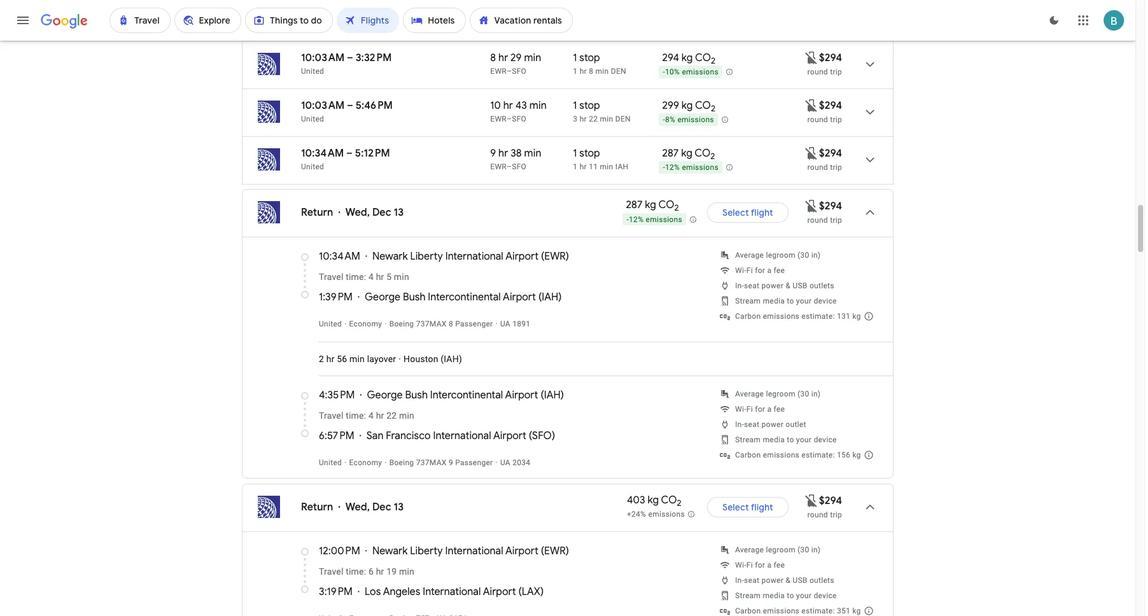 Task type: vqa. For each thing, say whether or not it's contained in the screenshot.


Task type: describe. For each thing, give the bounding box(es) containing it.
2 seat from the top
[[744, 420, 760, 429]]

newark liberty international airport ( ewr ) for international
[[372, 545, 569, 558]]

san
[[366, 430, 383, 442]]

11
[[589, 162, 598, 171]]

trip for 287
[[830, 163, 842, 172]]

1891
[[513, 320, 530, 328]]

8%
[[665, 115, 675, 124]]

13 for 403
[[394, 501, 404, 514]]

min right 5
[[394, 272, 409, 282]]

29
[[511, 52, 522, 64]]

– inside 10 hr 43 min ewr – sfo
[[507, 115, 512, 123]]

156
[[837, 451, 850, 460]]

layover
[[367, 354, 396, 364]]

0 horizontal spatial 287
[[626, 199, 643, 212]]

total duration 10 hr 43 min. element
[[490, 99, 573, 114]]

in) for los angeles international airport ( lax )
[[811, 546, 821, 554]]

carbon emissions estimate: 156 kilograms element
[[735, 451, 861, 460]]

2 to from the top
[[787, 435, 794, 444]]

13 for 287
[[394, 206, 404, 219]]

flight details. leaves newark liberty international airport at 10:03 am on wednesday, december 13 and arrives at san francisco international airport at 5:46 pm on wednesday, december 13. image
[[855, 97, 885, 127]]

stop for 12 hr 12 min
[[579, 4, 600, 17]]

usb for los angeles international airport ( lax )
[[793, 576, 808, 585]]

stop for 8 hr 29 min
[[579, 52, 600, 64]]

kg inside "294 kg co 2"
[[682, 52, 693, 64]]

3 this price for this flight doesn't include overhead bin access. if you need a carry-on bag, use the bags filter to update prices. image from the top
[[804, 493, 819, 508]]

leaves newark liberty international airport at 8:00 am on wednesday, december 13 and arrives at san francisco international airport at 5:12 pm on wednesday, december 13. element
[[301, 4, 387, 17]]

38 inside 9 hr 38 min ewr – sfo
[[511, 147, 522, 160]]

co for 10 hr 43 min
[[695, 99, 711, 112]]

to for los angeles international airport ( lax )
[[787, 591, 794, 600]]

2 for from the top
[[755, 405, 765, 414]]

kg right 131
[[853, 312, 861, 321]]

2 stream media to your device from the top
[[735, 435, 837, 444]]

estimate: for george bush intercontinental airport ( iah )
[[802, 312, 835, 321]]

sfo for 38
[[512, 162, 527, 171]]

return for 287
[[301, 206, 333, 219]]

travel time: 4 hr 5 min
[[319, 272, 409, 282]]

united down arrival time: 1:39 pm. text box
[[319, 320, 342, 328]]

5 $294 from the top
[[819, 495, 842, 507]]

Arrival time: 3:32 PM. text field
[[356, 52, 392, 64]]

min inside 8 hr 29 min ewr – sfo
[[524, 52, 541, 64]]

10:03 am – 5:46 pm united
[[301, 99, 393, 123]]

houston
[[404, 354, 438, 364]]

hr up san on the left bottom
[[376, 411, 384, 421]]

1 horizontal spatial 12%
[[665, 163, 680, 172]]

time: for 3:19 pm
[[346, 567, 366, 577]]

2 wi-fi for a fee from the top
[[735, 405, 785, 414]]

travel time: 6 hr 19 min
[[319, 567, 414, 577]]

select for 403
[[722, 502, 749, 513]]

1 stop 3 hr 38 min
[[573, 4, 613, 28]]

0 vertical spatial -12% emissions
[[663, 163, 719, 172]]

device for george bush intercontinental airport ( iah )
[[814, 297, 837, 306]]

ua 2034
[[500, 458, 530, 467]]

737max for liberty
[[416, 320, 447, 328]]

1 stop 3 hr 22 min den
[[573, 99, 631, 123]]

min inside 9 hr 38 min ewr – sfo
[[524, 147, 541, 160]]

hr left the 56
[[326, 354, 335, 364]]

– inside 8 hr 29 min ewr – sfo
[[507, 67, 512, 76]]

22 for time:
[[386, 411, 397, 421]]

los angeles international airport ( lax )
[[365, 586, 544, 598]]

total duration 12 hr 12 min. element
[[490, 4, 573, 18]]

round for 287
[[808, 163, 828, 172]]

wed, for 403
[[346, 501, 370, 514]]

newark liberty international airport ( ewr ) for intercontinental
[[372, 250, 569, 263]]

0 vertical spatial intercontinental
[[428, 291, 501, 304]]

1 vertical spatial intercontinental
[[430, 389, 503, 402]]

fee for los angeles international airport ( lax )
[[774, 561, 785, 570]]

(30 for george bush intercontinental airport ( iah )
[[798, 251, 809, 260]]

carbon emissions estimate: 131 kg
[[735, 312, 861, 321]]

-10% emissions
[[663, 68, 719, 77]]

angeles
[[383, 586, 420, 598]]

fi for george bush intercontinental airport ( iah )
[[747, 266, 753, 275]]

6
[[368, 567, 374, 577]]

10:34 am for 10:34 am – 5:12 pm united
[[301, 147, 344, 160]]

12:00 pm
[[319, 545, 360, 558]]

ewr for 12
[[490, 19, 507, 28]]

select for 287
[[722, 207, 749, 218]]

2 hr 56 min layover
[[319, 354, 396, 364]]

3 1 from the top
[[573, 67, 578, 76]]

19
[[386, 567, 397, 577]]

ewr for 10
[[490, 115, 507, 123]]

sfo for 12
[[512, 19, 527, 28]]

2 wi- from the top
[[735, 405, 747, 414]]

average legroom (30 in) for los angeles international airport ( lax )
[[735, 546, 821, 554]]

403 kg co 2
[[627, 494, 682, 509]]

294 kg co 2
[[662, 52, 716, 66]]

38 inside 1 stop 3 hr 38 min
[[589, 19, 598, 28]]

43
[[515, 99, 527, 112]]

seat for george bush intercontinental airport ( iah )
[[744, 281, 760, 290]]

2 inside 403 kg co 2
[[677, 498, 682, 509]]

flight details. leaves newark liberty international airport at 10:03 am on wednesday, december 13 and arrives at san francisco international airport at 3:32 pm on wednesday, december 13. image
[[855, 49, 885, 80]]

hr right 6
[[376, 567, 384, 577]]

1 for 8 hr 29 min
[[573, 52, 577, 64]]

newark for 10:34 am
[[372, 250, 408, 263]]

this price for this flight doesn't include overhead bin access. if you need a carry-on bag, use the bags filter to update prices. image for 294
[[804, 50, 819, 65]]

select flight for 287
[[722, 207, 773, 218]]

2 estimate: from the top
[[802, 451, 835, 460]]

2 average from the top
[[735, 390, 764, 398]]

1 vertical spatial bush
[[405, 389, 428, 402]]

min right the 56
[[349, 354, 365, 364]]

1 vertical spatial 12%
[[629, 215, 644, 224]]

wed, for 287
[[346, 206, 370, 219]]

carbon emissions estimate: 351 kg
[[735, 607, 861, 616]]

time: for 1:39 pm
[[346, 272, 366, 282]]

2 legroom from the top
[[766, 390, 795, 398]]

hr left 5
[[376, 272, 384, 282]]

2 power from the top
[[762, 420, 784, 429]]

min inside 10 hr 43 min ewr – sfo
[[529, 99, 547, 112]]

min up francisco on the bottom left
[[399, 411, 414, 421]]

1:39 pm
[[319, 291, 353, 304]]

average for los angeles international airport ( lax )
[[735, 546, 764, 554]]

1 vertical spatial george
[[367, 389, 403, 402]]

in) for george bush intercontinental airport ( iah )
[[811, 251, 821, 260]]

4 round trip from the top
[[808, 216, 842, 225]]

4:35 pm
[[319, 389, 355, 402]]

wi- for los angeles international airport ( lax )
[[735, 561, 747, 570]]

3 for 12 hr 12 min
[[573, 19, 578, 28]]

351
[[837, 607, 850, 616]]

4 $294 from the top
[[819, 200, 842, 213]]

san francisco international airport ( sfo )
[[366, 430, 555, 442]]

0 vertical spatial george bush intercontinental airport ( iah )
[[365, 291, 562, 304]]

hr inside 1 stop 1 hr 8 min den
[[580, 67, 587, 76]]

outlet
[[786, 420, 806, 429]]

return for 403
[[301, 501, 333, 514]]

1 horizontal spatial 287
[[662, 147, 679, 160]]

carbon emissions estimate: 351 kilograms element
[[735, 607, 861, 616]]

- down "layover (1 of 1) is a 1 hr 11 min layover at george bush intercontinental airport in houston." element
[[627, 215, 629, 224]]

2 a from the top
[[767, 405, 772, 414]]

5 round trip from the top
[[808, 511, 842, 519]]

2 fi from the top
[[747, 405, 753, 414]]

2 (30 from the top
[[798, 390, 809, 398]]

2 your from the top
[[796, 435, 812, 444]]

carbon emissions estimate: 131 kilograms element
[[735, 312, 861, 321]]

boeing 737max 8 passenger
[[389, 320, 493, 328]]

power for george bush intercontinental airport ( iah )
[[762, 281, 784, 290]]

this price for this flight doesn't include overhead bin access. if you need a carry-on bag, use the bags filter to update prices. image for second 294 us dollars text box from the bottom
[[804, 98, 819, 113]]

9 hr 38 min ewr – sfo
[[490, 147, 541, 171]]

& for los angeles international airport ( lax )
[[786, 576, 791, 585]]

5:46 pm
[[356, 99, 393, 112]]

hr inside 10 hr 43 min ewr – sfo
[[503, 99, 513, 112]]

sfo for 29
[[512, 67, 527, 76]]

299
[[662, 99, 679, 112]]

newark for 12:00 pm
[[372, 545, 408, 558]]

international for 10:34 am
[[445, 250, 503, 263]]

$294 for 299
[[819, 99, 842, 112]]

8 inside 1 stop 1 hr 8 min den
[[589, 67, 593, 76]]

3:19 pm
[[319, 586, 353, 598]]

a for los angeles international airport ( lax )
[[767, 561, 772, 570]]

10
[[490, 99, 501, 112]]

12 hr 12 min ewr – sfo
[[490, 4, 543, 28]]

– inside 10:34 am – 5:12 pm united
[[346, 147, 353, 160]]

Arrival time: 5:46 PM. text field
[[356, 99, 393, 112]]

for for george bush intercontinental airport ( iah )
[[755, 266, 765, 275]]

Departure time: 10:34 AM. text field
[[301, 147, 344, 160]]

your for george bush intercontinental airport ( iah )
[[796, 297, 812, 306]]

1 12 from the left
[[490, 4, 500, 17]]

seat for los angeles international airport ( lax )
[[744, 576, 760, 585]]

10:03 am – 3:32 pm united
[[301, 52, 392, 76]]

los
[[365, 586, 381, 598]]

10 hr 43 min ewr – sfo
[[490, 99, 547, 123]]

294
[[662, 52, 679, 64]]

5:12 pm for 10:34 am
[[355, 147, 390, 160]]

flight details. leaves newark liberty international airport at 10:34 am on wednesday, december 13 and arrives at san francisco international airport at 5:12 pm on wednesday, december 13. image
[[855, 144, 885, 175]]

2 media from the top
[[763, 435, 785, 444]]

Departure time: 10:03 AM. text field
[[301, 52, 344, 64]]

2 inside 299 kg co 2
[[711, 103, 715, 114]]

united for 10 hr 43 min
[[301, 115, 324, 123]]

6:57 pm
[[319, 430, 354, 442]]

kg down '-8% emissions'
[[681, 147, 692, 160]]

2034
[[513, 458, 530, 467]]

Departure time: 4:35 PM. text field
[[319, 389, 355, 402]]

8 hr 29 min ewr – sfo
[[490, 52, 541, 76]]

united down arrival time: 6:57 pm. text field
[[319, 458, 342, 467]]

economy for 1:39 pm
[[349, 320, 382, 328]]

5 round from the top
[[808, 511, 828, 519]]

your for los angeles international airport ( lax )
[[796, 591, 812, 600]]

leaves newark liberty international airport at 10:03 am on wednesday, december 13 and arrives at san francisco international airport at 5:46 pm on wednesday, december 13. element
[[301, 99, 393, 112]]

total duration 9 hr 38 min. element
[[490, 147, 573, 162]]

10%
[[665, 68, 680, 77]]

ua 1891
[[500, 320, 530, 328]]

+24%
[[627, 510, 646, 519]]

airport for 6:57 pm
[[493, 430, 526, 442]]

total duration 8 hr 29 min. element
[[490, 52, 573, 66]]

2 average legroom (30 in) from the top
[[735, 390, 821, 398]]

294 us dollars text field for 294
[[819, 52, 842, 64]]

10:34 am – 5:12 pm united
[[301, 147, 390, 171]]

min inside 1 stop 1 hr 8 min den
[[595, 67, 609, 76]]

kg right 351
[[853, 607, 861, 616]]

to for george bush intercontinental airport ( iah )
[[787, 297, 794, 306]]

2 carbon from the top
[[735, 451, 761, 460]]

8:00 am – 5:12 pm united
[[301, 4, 387, 28]]

1 stop 1 hr 11 min iah
[[573, 147, 629, 171]]

1 vertical spatial george bush intercontinental airport ( iah )
[[367, 389, 564, 402]]

boeing for 1:39 pm
[[389, 320, 414, 328]]

$294 for 287
[[819, 147, 842, 160]]

1 for 9 hr 38 min
[[573, 147, 577, 160]]

kg down "layover (1 of 1) is a 1 hr 11 min layover at george bush intercontinental airport in houston." element
[[645, 199, 656, 212]]

2 stream from the top
[[735, 435, 761, 444]]



Task type: locate. For each thing, give the bounding box(es) containing it.
time: down 4:35 pm 'text field'
[[346, 411, 366, 421]]

2 device from the top
[[814, 435, 837, 444]]

fee up carbon emissions estimate: 131 kilograms element at the bottom
[[774, 266, 785, 275]]

1 vertical spatial legroom
[[766, 390, 795, 398]]

- for 8 hr 29 min
[[663, 68, 665, 77]]

ua left 1891
[[500, 320, 510, 328]]

hr inside 8 hr 29 min ewr – sfo
[[498, 52, 508, 64]]

1 in-seat power & usb outlets from the top
[[735, 281, 834, 290]]

co
[[695, 52, 711, 64], [695, 99, 711, 112], [695, 147, 711, 160], [658, 199, 674, 212], [661, 494, 677, 507]]

1 vertical spatial your
[[796, 435, 812, 444]]

 image
[[358, 586, 360, 598]]

2 trip from the top
[[830, 115, 842, 124]]

2 round from the top
[[808, 115, 828, 124]]

1 right 12 hr 12 min ewr – sfo
[[573, 4, 577, 17]]

– down 29
[[507, 67, 512, 76]]

average legroom (30 in) for george bush intercontinental airport ( iah )
[[735, 251, 821, 260]]

min inside 12 hr 12 min ewr – sfo
[[526, 4, 543, 17]]

dec for 287
[[372, 206, 391, 219]]

stream
[[735, 297, 761, 306], [735, 435, 761, 444], [735, 591, 761, 600]]

2 12 from the left
[[514, 4, 524, 17]]

1 vertical spatial to
[[787, 435, 794, 444]]

carbon for george bush intercontinental airport ( iah )
[[735, 312, 761, 321]]

22 for stop
[[589, 115, 598, 123]]

1 vertical spatial in-seat power & usb outlets
[[735, 576, 834, 585]]

1 stream from the top
[[735, 297, 761, 306]]

1 vertical spatial 9
[[449, 458, 453, 467]]

1 vertical spatial stream
[[735, 435, 761, 444]]

1 vertical spatial dec
[[372, 501, 391, 514]]

1 stop flight. element down 1 stop 1 hr 8 min den at the right top of the page
[[573, 99, 600, 114]]

1 vertical spatial fee
[[774, 405, 785, 414]]

hr inside 9 hr 38 min ewr – sfo
[[498, 147, 508, 160]]

1 left 11
[[573, 162, 578, 171]]

0 vertical spatial ua
[[500, 320, 510, 328]]

1 vertical spatial 5:12 pm
[[355, 147, 390, 160]]

stream media to your device down outlet
[[735, 435, 837, 444]]

stop up layover (1 of 1) is a 1 hr 8 min layover at denver international airport in denver. element on the right of the page
[[579, 52, 600, 64]]

1 stop flight. element
[[573, 4, 600, 18], [573, 52, 600, 66], [573, 99, 600, 114], [573, 147, 600, 162]]

0 vertical spatial newark liberty international airport ( ewr )
[[372, 250, 569, 263]]

0 vertical spatial 13
[[394, 206, 404, 219]]

1 vertical spatial time:
[[346, 411, 366, 421]]

trip left flight details. leaves newark liberty international airport at 10:03 am on wednesday, december 13 and arrives at san francisco international airport at 3:32 pm on wednesday, december 13. icon
[[830, 67, 842, 76]]

3 power from the top
[[762, 576, 784, 585]]

legroom
[[766, 251, 795, 260], [766, 390, 795, 398], [766, 546, 795, 554]]

united for 8 hr 29 min
[[301, 67, 324, 76]]

round
[[808, 67, 828, 76], [808, 115, 828, 124], [808, 163, 828, 172], [808, 216, 828, 225], [808, 511, 828, 519]]

travel for 12:00 pm
[[319, 567, 343, 577]]

kg up +24% emissions
[[648, 494, 659, 507]]

1 stop 1 hr 8 min den
[[573, 52, 626, 76]]

1 294 us dollars text field from the top
[[819, 99, 842, 112]]

1 vertical spatial average
[[735, 390, 764, 398]]

1 inside 1 stop 3 hr 38 min
[[573, 4, 577, 17]]

1 this price for this flight doesn't include overhead bin access. if you need a carry-on bag, use the bags filter to update prices. image from the top
[[804, 98, 819, 113]]

1 vertical spatial media
[[763, 435, 785, 444]]

round left flight details. leaves newark liberty international airport at 10:03 am on wednesday, december 13 and arrives at san francisco international airport at 5:46 pm on wednesday, december 13. image at the top right of page
[[808, 115, 828, 124]]

2 vertical spatial 8
[[449, 320, 453, 328]]

outlets for los angeles international airport ( lax )
[[810, 576, 834, 585]]

1 vertical spatial flight
[[751, 502, 773, 513]]

0 horizontal spatial 22
[[386, 411, 397, 421]]

1 stop flight. element for 8 hr 29 min
[[573, 52, 600, 66]]

hr
[[502, 4, 512, 17], [580, 19, 587, 28], [498, 52, 508, 64], [580, 67, 587, 76], [503, 99, 513, 112], [580, 115, 587, 123], [498, 147, 508, 160], [580, 162, 587, 171], [376, 272, 384, 282], [326, 354, 335, 364], [376, 411, 384, 421], [376, 567, 384, 577]]

1 vertical spatial select flight
[[722, 502, 773, 513]]

22 up francisco on the bottom left
[[386, 411, 397, 421]]

1 vertical spatial newark liberty international airport ( ewr )
[[372, 545, 569, 558]]

3 wi- from the top
[[735, 561, 747, 570]]

12%
[[665, 163, 680, 172], [629, 215, 644, 224]]

1 vertical spatial for
[[755, 405, 765, 414]]

hr up 1 stop 1 hr 11 min iah
[[580, 115, 587, 123]]

1 vertical spatial wi-fi for a fee
[[735, 405, 785, 414]]

1 time: from the top
[[346, 272, 366, 282]]

min right 11
[[600, 162, 613, 171]]

francisco
[[386, 430, 431, 442]]

1 media from the top
[[763, 297, 785, 306]]

wed, up 12:00 pm text field
[[346, 501, 370, 514]]

in- for los angeles international airport ( lax )
[[735, 576, 744, 585]]

0 vertical spatial 5:12 pm
[[352, 4, 387, 17]]

your
[[796, 297, 812, 306], [796, 435, 812, 444], [796, 591, 812, 600]]

1 seat from the top
[[744, 281, 760, 290]]

Departure time: 12:00 PM. text field
[[319, 545, 360, 558]]

1 wed, dec 13 from the top
[[346, 206, 404, 219]]

(30 up carbon emissions estimate: 131 kilograms element at the bottom
[[798, 251, 809, 260]]

main menu image
[[15, 13, 31, 28]]

3 legroom from the top
[[766, 546, 795, 554]]

ewr inside 9 hr 38 min ewr – sfo
[[490, 162, 507, 171]]

a up carbon emissions estimate: 131 kilograms element at the bottom
[[767, 266, 772, 275]]

3:32 pm
[[356, 52, 392, 64]]

kg inside 299 kg co 2
[[682, 99, 693, 112]]

carbon emissions estimate: 156 kg
[[735, 451, 861, 460]]

sfo inside 8 hr 29 min ewr – sfo
[[512, 67, 527, 76]]

fi for los angeles international airport ( lax )
[[747, 561, 753, 570]]

+24% emissions
[[627, 510, 685, 519]]

287 kg co 2 down '-8% emissions'
[[662, 147, 715, 162]]

5
[[386, 272, 392, 282]]

– left 5:46 pm text box
[[347, 99, 353, 112]]

power up carbon emissions estimate: 131 kilograms element at the bottom
[[762, 281, 784, 290]]

1 legroom from the top
[[766, 251, 795, 260]]

& up carbon emissions estimate: 131 kg
[[786, 281, 791, 290]]

Arrival time: 3:19 PM. text field
[[319, 586, 353, 598]]

newark up 5
[[372, 250, 408, 263]]

for
[[755, 266, 765, 275], [755, 405, 765, 414], [755, 561, 765, 570]]

3 time: from the top
[[346, 567, 366, 577]]

1 power from the top
[[762, 281, 784, 290]]

wi-fi for a fee
[[735, 266, 785, 275], [735, 405, 785, 414], [735, 561, 785, 570]]

fee up carbon emissions estimate: 351 kg
[[774, 561, 785, 570]]

select flight button for 287
[[707, 197, 788, 228]]

1 vertical spatial this price for this flight doesn't include overhead bin access. if you need a carry-on bag, use the bags filter to update prices. image
[[804, 145, 819, 161]]

0 vertical spatial this price for this flight doesn't include overhead bin access. if you need a carry-on bag, use the bags filter to update prices. image
[[804, 98, 819, 113]]

– inside 8:00 am – 5:12 pm united
[[343, 4, 349, 17]]

george bush intercontinental airport ( iah ) up san francisco international airport ( sfo )
[[367, 389, 564, 402]]

1 vertical spatial 287 kg co 2
[[626, 199, 679, 214]]

0 vertical spatial your
[[796, 297, 812, 306]]

select
[[722, 207, 749, 218], [722, 502, 749, 513]]

– down total duration 12 hr 12 min. element
[[507, 19, 512, 28]]

 image down travel time: 4 hr 5 min
[[358, 291, 360, 304]]

2 usb from the top
[[793, 576, 808, 585]]

estimate:
[[802, 312, 835, 321], [802, 451, 835, 460], [802, 607, 835, 616]]

294 US dollars text field
[[819, 52, 842, 64], [819, 147, 842, 160]]

ewr inside 8 hr 29 min ewr – sfo
[[490, 67, 507, 76]]

131
[[837, 312, 850, 321]]

min inside 1 stop 3 hr 22 min den
[[600, 115, 613, 123]]

2
[[711, 55, 716, 66], [711, 103, 715, 114], [711, 151, 715, 162], [674, 203, 679, 214], [319, 354, 324, 364], [677, 498, 682, 509]]

Departure time: 8:00 AM. text field
[[301, 4, 340, 17]]

your up carbon emissions estimate: 351 kilograms element on the bottom right of the page
[[796, 591, 812, 600]]

wed, dec 13 up departure time: 10:34 am. text box
[[346, 206, 404, 219]]

estimate: left 351
[[802, 607, 835, 616]]

0 vertical spatial wed, dec 13
[[346, 206, 404, 219]]

1 return from the top
[[301, 206, 333, 219]]

4 1 from the top
[[573, 99, 577, 112]]

in- for george bush intercontinental airport ( iah )
[[735, 281, 744, 290]]

12
[[490, 4, 500, 17], [514, 4, 524, 17]]

0 vertical spatial legroom
[[766, 251, 795, 260]]

287 down 8%
[[662, 147, 679, 160]]

in-
[[735, 281, 744, 290], [735, 420, 744, 429], [735, 576, 744, 585]]

min inside 1 stop 1 hr 11 min iah
[[600, 162, 613, 171]]

737max
[[416, 320, 447, 328], [416, 458, 447, 467]]

liberty for international
[[410, 545, 443, 558]]

trip left flight details. leaves newark liberty international airport at 10:03 am on wednesday, december 13 and arrives at san francisco international airport at 5:46 pm on wednesday, december 13. image at the top right of page
[[830, 115, 842, 124]]

united inside 10:34 am – 5:12 pm united
[[301, 162, 324, 171]]

round trip for 294
[[808, 67, 842, 76]]

trip down 156
[[830, 511, 842, 519]]

stream up carbon emissions estimate: 351 kg
[[735, 591, 761, 600]]

5:12 pm inside 8:00 am – 5:12 pm united
[[352, 4, 387, 17]]

2 fee from the top
[[774, 405, 785, 414]]

airport for 4:35 pm
[[505, 389, 538, 402]]

-12% emissions
[[663, 163, 719, 172], [627, 215, 682, 224]]

10:03 am for 5:46 pm
[[301, 99, 344, 112]]

3 round trip from the top
[[808, 163, 842, 172]]

3 stream media to your device from the top
[[735, 591, 837, 600]]

1 flight from the top
[[751, 207, 773, 218]]

1 stop flight. element up 11
[[573, 147, 600, 162]]

average legroom (30 in)
[[735, 251, 821, 260], [735, 390, 821, 398], [735, 546, 821, 554]]

1 stop from the top
[[579, 4, 600, 17]]

united inside 8:00 am – 5:12 pm united
[[301, 19, 324, 28]]

2 this price for this flight doesn't include overhead bin access. if you need a carry-on bag, use the bags filter to update prices. image from the top
[[804, 198, 819, 214]]

stream media to your device up carbon emissions estimate: 131 kg
[[735, 297, 837, 306]]

passenger down san francisco international airport ( sfo )
[[455, 458, 493, 467]]

- down 299
[[663, 115, 665, 124]]

sfo inside 10 hr 43 min ewr – sfo
[[512, 115, 527, 123]]

seat up carbon emissions estimate: 351 kg
[[744, 576, 760, 585]]

hr up 29
[[502, 4, 512, 17]]

media up carbon emissions estimate: 351 kg
[[763, 591, 785, 600]]

3 in) from the top
[[811, 546, 821, 554]]

294 us dollars text field left flight details. leaves newark liberty international airport at 10:03 am on wednesday, december 13 and arrives at san francisco international airport at 5:46 pm on wednesday, december 13. image at the top right of page
[[819, 99, 842, 112]]

– inside 9 hr 38 min ewr – sfo
[[507, 162, 512, 171]]

0 vertical spatial in)
[[811, 251, 821, 260]]

2 vertical spatial estimate:
[[802, 607, 835, 616]]

2 boeing from the top
[[389, 458, 414, 467]]

1 3 from the top
[[573, 19, 578, 28]]

kg
[[682, 52, 693, 64], [682, 99, 693, 112], [681, 147, 692, 160], [645, 199, 656, 212], [853, 312, 861, 321], [853, 451, 861, 460], [648, 494, 659, 507], [853, 607, 861, 616]]

0 vertical spatial 8
[[490, 52, 496, 64]]

1 vertical spatial stream media to your device
[[735, 435, 837, 444]]

1 vertical spatial 737max
[[416, 458, 447, 467]]

time:
[[346, 272, 366, 282], [346, 411, 366, 421], [346, 567, 366, 577]]

in-seat power & usb outlets up carbon emissions estimate: 131 kilograms element at the bottom
[[735, 281, 834, 290]]

– left "3:32 pm" text field
[[347, 52, 353, 64]]

media for george bush intercontinental airport ( iah )
[[763, 297, 785, 306]]

2 737max from the top
[[416, 458, 447, 467]]

1 horizontal spatial  image
[[399, 354, 401, 364]]

min inside 1 stop 3 hr 38 min
[[600, 19, 613, 28]]

10:34 am
[[301, 147, 344, 160], [319, 250, 360, 263]]

a for george bush intercontinental airport ( iah )
[[767, 266, 772, 275]]

united down departure time: 10:03 am. text box
[[301, 67, 324, 76]]

3 fi from the top
[[747, 561, 753, 570]]

travel up arrival time: 1:39 pm. text box
[[319, 272, 343, 282]]

kg right 156
[[853, 451, 861, 460]]

trip left flight details. leaves newark liberty international airport at 10:34 am on wednesday, december 13 and arrives at san francisco international airport at 5:12 pm on wednesday, december 13. icon
[[830, 163, 842, 172]]

layover (1 of 1) is a 1 hr 11 min layover at george bush intercontinental airport in houston. element
[[573, 162, 656, 172]]

1 for 12 hr 12 min
[[573, 4, 577, 17]]

Departure time: 10:34 AM. text field
[[319, 250, 360, 263]]

ewr inside 12 hr 12 min ewr – sfo
[[490, 19, 507, 28]]

international for 12:00 pm
[[445, 545, 503, 558]]

travel for 4:35 pm
[[319, 411, 343, 421]]

hr inside 12 hr 12 min ewr – sfo
[[502, 4, 512, 17]]

hr up 1 stop 3 hr 22 min den
[[580, 67, 587, 76]]

1 ua from the top
[[500, 320, 510, 328]]

round trip for 287
[[808, 163, 842, 172]]

2 vertical spatial travel
[[319, 567, 343, 577]]

kg inside 403 kg co 2
[[648, 494, 659, 507]]

round trip up $294 text box
[[808, 163, 842, 172]]

this price for this flight doesn't include overhead bin access. if you need a carry-on bag, use the bags filter to update prices. image for 287
[[804, 145, 819, 161]]

george up travel time: 4 hr 22 min
[[367, 389, 403, 402]]

13
[[394, 206, 404, 219], [394, 501, 404, 514]]

travel up arrival time: 3:19 pm. 'text field'
[[319, 567, 343, 577]]

2 horizontal spatial 8
[[589, 67, 593, 76]]

flight for 287
[[751, 207, 773, 218]]

0 vertical spatial select flight
[[722, 207, 773, 218]]

min
[[526, 4, 543, 17], [600, 19, 613, 28], [524, 52, 541, 64], [595, 67, 609, 76], [529, 99, 547, 112], [600, 115, 613, 123], [524, 147, 541, 160], [600, 162, 613, 171], [394, 272, 409, 282], [349, 354, 365, 364], [399, 411, 414, 421], [399, 567, 414, 577]]

299 kg co 2
[[662, 99, 715, 114]]

2 return from the top
[[301, 501, 333, 514]]

sfo inside 9 hr 38 min ewr – sfo
[[512, 162, 527, 171]]

0 vertical spatial return
[[301, 206, 333, 219]]

2 in) from the top
[[811, 390, 821, 398]]

passenger
[[455, 320, 493, 328], [455, 458, 493, 467]]

3
[[573, 19, 578, 28], [573, 115, 578, 123]]

2 wed, from the top
[[346, 501, 370, 514]]

1 inside 1 stop 3 hr 22 min den
[[573, 99, 577, 112]]

0 vertical spatial select
[[722, 207, 749, 218]]

leaves newark liberty international airport at 10:34 am on wednesday, december 13 and arrives at san francisco international airport at 5:12 pm on wednesday, december 13. element
[[301, 147, 390, 160]]

2 294 us dollars text field from the top
[[819, 495, 842, 507]]

in)
[[811, 251, 821, 260], [811, 390, 821, 398], [811, 546, 821, 554]]

hr right 10
[[503, 99, 513, 112]]

10:34 am inside 10:34 am – 5:12 pm united
[[301, 147, 344, 160]]

united for 12 hr 12 min
[[301, 19, 324, 28]]

hr inside 1 stop 1 hr 11 min iah
[[580, 162, 587, 171]]

3 for 10 hr 43 min
[[573, 115, 578, 123]]

co inside 299 kg co 2
[[695, 99, 711, 112]]

layover (1 of 1) is a 3 hr 22 min layover at denver international airport in denver. element
[[573, 114, 656, 124]]

3 trip from the top
[[830, 163, 842, 172]]

3 round from the top
[[808, 163, 828, 172]]

2 outlets from the top
[[810, 576, 834, 585]]

10:03 am
[[301, 52, 344, 64], [301, 99, 344, 112]]

stop inside 1 stop 3 hr 38 min
[[579, 4, 600, 17]]

0 vertical spatial in-seat power & usb outlets
[[735, 281, 834, 290]]

seat
[[744, 281, 760, 290], [744, 420, 760, 429], [744, 576, 760, 585]]

stop for 9 hr 38 min
[[579, 147, 600, 160]]

–
[[343, 4, 349, 17], [507, 19, 512, 28], [347, 52, 353, 64], [507, 67, 512, 76], [347, 99, 353, 112], [507, 115, 512, 123], [346, 147, 353, 160], [507, 162, 512, 171]]

wed, dec 13
[[346, 206, 404, 219], [346, 501, 404, 514]]

4 for george bush intercontinental airport ( iah )
[[368, 411, 374, 421]]

boeing 737max 9 passenger
[[389, 458, 493, 467]]

1 vertical spatial -12% emissions
[[627, 215, 682, 224]]

2 10:03 am from the top
[[301, 99, 344, 112]]

passenger for intercontinental
[[455, 458, 493, 467]]

1
[[573, 4, 577, 17], [573, 52, 577, 64], [573, 67, 578, 76], [573, 99, 577, 112], [573, 147, 577, 160], [573, 162, 578, 171]]

select flight button for 403
[[707, 492, 788, 523]]

1 vertical spatial in-
[[735, 420, 744, 429]]

1 travel from the top
[[319, 272, 343, 282]]

1 vertical spatial travel
[[319, 411, 343, 421]]

travel
[[319, 272, 343, 282], [319, 411, 343, 421], [319, 567, 343, 577]]

1 vertical spatial estimate:
[[802, 451, 835, 460]]

0 vertical spatial travel
[[319, 272, 343, 282]]

wed, up departure time: 10:34 am. text box
[[346, 206, 370, 219]]

round for 294
[[808, 67, 828, 76]]

1 horizontal spatial 9
[[490, 147, 496, 160]]

united for 9 hr 38 min
[[301, 162, 324, 171]]

1 vertical spatial power
[[762, 420, 784, 429]]

dec
[[372, 206, 391, 219], [372, 501, 391, 514]]

– down the total duration 9 hr 38 min. element
[[507, 162, 512, 171]]

flight for 403
[[751, 502, 773, 513]]

0 vertical spatial estimate:
[[802, 312, 835, 321]]

wed, dec 13 for 287
[[346, 206, 404, 219]]

(30 up carbon emissions estimate: 351 kg
[[798, 546, 809, 554]]

economy for 6:57 pm
[[349, 458, 382, 467]]

in-seat power & usb outlets for los angeles international airport ( lax )
[[735, 576, 834, 585]]

1 vertical spatial newark
[[372, 545, 408, 558]]

10:03 am for 3:32 pm
[[301, 52, 344, 64]]

2 ua from the top
[[500, 458, 510, 467]]

this price for this flight doesn't include overhead bin access. if you need a carry-on bag, use the bags filter to update prices. image down carbon emissions estimate: 156 kg
[[804, 493, 819, 508]]

usb
[[793, 281, 808, 290], [793, 576, 808, 585]]

return up 12:00 pm text field
[[301, 501, 333, 514]]

4
[[368, 272, 374, 282], [368, 411, 374, 421]]

1 passenger from the top
[[455, 320, 493, 328]]

boeing up houston
[[389, 320, 414, 328]]

round trip for 299
[[808, 115, 842, 124]]

0 vertical spatial 38
[[589, 19, 598, 28]]

ewr
[[490, 19, 507, 28], [490, 67, 507, 76], [490, 115, 507, 123], [490, 162, 507, 171], [544, 250, 566, 263], [544, 545, 566, 558]]

intercontinental up boeing 737max 8 passenger
[[428, 291, 501, 304]]

emissions
[[682, 68, 719, 77], [678, 115, 714, 124], [682, 163, 719, 172], [646, 215, 682, 224], [763, 312, 800, 321], [763, 451, 800, 460], [648, 510, 685, 519], [763, 607, 800, 616]]

layover (1 of 1) is a 1 hr 8 min layover at denver international airport in denver. element
[[573, 66, 656, 76]]

change appearance image
[[1039, 5, 1069, 36]]

den for 299
[[615, 115, 631, 123]]

0 vertical spatial newark
[[372, 250, 408, 263]]

united inside 10:03 am – 5:46 pm united
[[301, 115, 324, 123]]

houston ( iah )
[[404, 354, 462, 364]]

5 trip from the top
[[830, 511, 842, 519]]

10:03 am inside 10:03 am – 3:32 pm united
[[301, 52, 344, 64]]

co for 9 hr 38 min
[[695, 147, 711, 160]]

stream for los angeles international airport ( lax )
[[735, 591, 761, 600]]

stream for george bush intercontinental airport ( iah )
[[735, 297, 761, 306]]

56
[[337, 354, 347, 364]]

legroom for george bush intercontinental airport ( iah )
[[766, 251, 795, 260]]

1 10:03 am from the top
[[301, 52, 344, 64]]

1 outlets from the top
[[810, 281, 834, 290]]

fee
[[774, 266, 785, 275], [774, 405, 785, 414], [774, 561, 785, 570]]

– inside 12 hr 12 min ewr – sfo
[[507, 19, 512, 28]]

0 vertical spatial flight
[[751, 207, 773, 218]]

your up carbon emissions estimate: 131 kg
[[796, 297, 812, 306]]

0 vertical spatial carbon
[[735, 312, 761, 321]]

iah
[[615, 162, 629, 171], [542, 291, 558, 304], [444, 354, 459, 364], [544, 389, 561, 402]]

fee for george bush intercontinental airport ( iah )
[[774, 266, 785, 275]]

this price for this flight doesn't include overhead bin access. if you need a carry-on bag, use the bags filter to update prices. image
[[804, 98, 819, 113], [804, 198, 819, 214]]

Departure time: 10:03 AM. text field
[[301, 99, 344, 112]]

2 $294 from the top
[[819, 99, 842, 112]]

2 vertical spatial time:
[[346, 567, 366, 577]]

select flight
[[722, 207, 773, 218], [722, 502, 773, 513]]

1 carbon from the top
[[735, 312, 761, 321]]

outlets up carbon emissions estimate: 131 kilograms element at the bottom
[[810, 281, 834, 290]]

hr inside 1 stop 3 hr 22 min den
[[580, 115, 587, 123]]

Arrival time: 6:57 PM. text field
[[319, 430, 354, 442]]

united
[[301, 19, 324, 28], [301, 67, 324, 76], [301, 115, 324, 123], [301, 162, 324, 171], [319, 320, 342, 328], [319, 458, 342, 467]]

1 stop flight. element for 9 hr 38 min
[[573, 147, 600, 162]]

bush
[[403, 291, 426, 304], [405, 389, 428, 402]]

– inside 10:03 am – 3:32 pm united
[[347, 52, 353, 64]]

stop inside 1 stop 1 hr 8 min den
[[579, 52, 600, 64]]

in-seat power & usb outlets
[[735, 281, 834, 290], [735, 576, 834, 585]]

1 for from the top
[[755, 266, 765, 275]]

3 1 stop flight. element from the top
[[573, 99, 600, 114]]

device up carbon emissions estimate: 351 kg
[[814, 591, 837, 600]]

media
[[763, 297, 785, 306], [763, 435, 785, 444], [763, 591, 785, 600]]

stop for 10 hr 43 min
[[579, 99, 600, 112]]

12% down 8%
[[665, 163, 680, 172]]

0 vertical spatial 9
[[490, 147, 496, 160]]

3 stream from the top
[[735, 591, 761, 600]]

$294 for 294
[[819, 52, 842, 64]]

403
[[627, 494, 645, 507]]

for for los angeles international airport ( lax )
[[755, 561, 765, 570]]

3 down total duration 12 hr 12 min. element
[[573, 19, 578, 28]]

4 round from the top
[[808, 216, 828, 225]]

trip for 299
[[830, 115, 842, 124]]

1 vertical spatial fi
[[747, 405, 753, 414]]

min right 43
[[529, 99, 547, 112]]

22 inside 1 stop 3 hr 22 min den
[[589, 115, 598, 123]]

294 US dollars text field
[[819, 99, 842, 112], [819, 495, 842, 507]]

1 vertical spatial wed,
[[346, 501, 370, 514]]

liberty
[[410, 250, 443, 263], [410, 545, 443, 558]]

5:12 pm inside 10:34 am – 5:12 pm united
[[355, 147, 390, 160]]

9
[[490, 147, 496, 160], [449, 458, 453, 467]]

2 vertical spatial stream
[[735, 591, 761, 600]]

Arrival time: 5:12 PM. text field
[[355, 147, 390, 160]]

737max for bush
[[416, 458, 447, 467]]

2 select from the top
[[722, 502, 749, 513]]

-8% emissions
[[663, 115, 714, 124]]

to up carbon emissions estimate: 351 kilograms element on the bottom right of the page
[[787, 591, 794, 600]]

0 vertical spatial average legroom (30 in)
[[735, 251, 821, 260]]

 image right layover
[[399, 354, 401, 364]]

737max up houston ( iah )
[[416, 320, 447, 328]]

0 vertical spatial bush
[[403, 291, 426, 304]]

0 vertical spatial in-
[[735, 281, 744, 290]]

stop inside 1 stop 1 hr 11 min iah
[[579, 147, 600, 160]]

2 vertical spatial fee
[[774, 561, 785, 570]]

den
[[611, 67, 626, 76], [615, 115, 631, 123]]

1 average from the top
[[735, 251, 764, 260]]

iah inside 1 stop 1 hr 11 min iah
[[615, 162, 629, 171]]

1 round trip from the top
[[808, 67, 842, 76]]

select flight button
[[707, 197, 788, 228], [707, 492, 788, 523]]

1 stream media to your device from the top
[[735, 297, 837, 306]]

0 vertical spatial usb
[[793, 281, 808, 290]]

$294
[[819, 52, 842, 64], [819, 99, 842, 112], [819, 147, 842, 160], [819, 200, 842, 213], [819, 495, 842, 507]]

0 vertical spatial passenger
[[455, 320, 493, 328]]

power for los angeles international airport ( lax )
[[762, 576, 784, 585]]

– left 5:12 pm text field on the top
[[343, 4, 349, 17]]

4 left 5
[[368, 272, 374, 282]]

min up 1 stop 1 hr 11 min iah
[[600, 115, 613, 123]]

5:12 pm for 8:00 am
[[352, 4, 387, 17]]

2 vertical spatial in-
[[735, 576, 744, 585]]

– inside 10:03 am – 5:46 pm united
[[347, 99, 353, 112]]

stream media to your device up carbon emissions estimate: 351 kilograms element on the bottom right of the page
[[735, 591, 837, 600]]

9 inside 9 hr 38 min ewr – sfo
[[490, 147, 496, 160]]

& up carbon emissions estimate: 351 kilograms element on the bottom right of the page
[[786, 576, 791, 585]]

0 horizontal spatial 12%
[[629, 215, 644, 224]]

2 select flight button from the top
[[707, 492, 788, 523]]

estimate: for los angeles international airport ( lax )
[[802, 607, 835, 616]]

1 vertical spatial average legroom (30 in)
[[735, 390, 821, 398]]

2 round trip from the top
[[808, 115, 842, 124]]

294 US dollars text field
[[819, 200, 842, 213]]

round trip down 156
[[808, 511, 842, 519]]

wi- for george bush intercontinental airport ( iah )
[[735, 266, 747, 275]]

sfo for 43
[[512, 115, 527, 123]]

media for los angeles international airport ( lax )
[[763, 591, 785, 600]]

1 1 from the top
[[573, 4, 577, 17]]

0 vertical spatial seat
[[744, 281, 760, 290]]

george bush intercontinental airport ( iah )
[[365, 291, 562, 304], [367, 389, 564, 402]]

0 vertical spatial power
[[762, 281, 784, 290]]

media up carbon emissions estimate: 131 kilograms element at the bottom
[[763, 297, 785, 306]]

airport
[[505, 250, 539, 263], [503, 291, 536, 304], [505, 389, 538, 402], [493, 430, 526, 442], [505, 545, 538, 558], [483, 586, 516, 598]]

united inside 10:03 am – 3:32 pm united
[[301, 67, 324, 76]]

in-seat power & usb outlets for george bush intercontinental airport ( iah )
[[735, 281, 834, 290]]

min down 10 hr 43 min ewr – sfo
[[524, 147, 541, 160]]

294 us dollars text field down 156
[[819, 495, 842, 507]]

a
[[767, 266, 772, 275], [767, 405, 772, 414], [767, 561, 772, 570]]

travel up 6:57 pm
[[319, 411, 343, 421]]

1 trip from the top
[[830, 67, 842, 76]]

min up 1 stop 3 hr 22 min den
[[595, 67, 609, 76]]

2 inside "294 kg co 2"
[[711, 55, 716, 66]]

1 stop flight. element for 12 hr 12 min
[[573, 4, 600, 18]]

3 $294 from the top
[[819, 147, 842, 160]]

1 dec from the top
[[372, 206, 391, 219]]

den for 294
[[611, 67, 626, 76]]

stop
[[579, 4, 600, 17], [579, 52, 600, 64], [579, 99, 600, 112], [579, 147, 600, 160]]

your up carbon emissions estimate: 156 kg
[[796, 435, 812, 444]]

in-seat power outlet
[[735, 420, 806, 429]]

2 vertical spatial for
[[755, 561, 765, 570]]

0 vertical spatial boeing
[[389, 320, 414, 328]]

outlets
[[810, 281, 834, 290], [810, 576, 834, 585]]

8:00 am
[[301, 4, 340, 17]]

- for 9 hr 38 min
[[663, 163, 665, 172]]

co inside "294 kg co 2"
[[695, 52, 711, 64]]

(30 for los angeles international airport ( lax )
[[798, 546, 809, 554]]

)
[[566, 250, 569, 263], [558, 291, 562, 304], [459, 354, 462, 364], [561, 389, 564, 402], [552, 430, 555, 442], [566, 545, 569, 558], [540, 586, 544, 598]]

10:03 am inside 10:03 am – 5:46 pm united
[[301, 99, 344, 112]]

stop inside 1 stop 3 hr 22 min den
[[579, 99, 600, 112]]

this price for this flight doesn't include overhead bin access. if you need a carry-on bag, use the bags filter to update prices. image left flight details. leaves newark liberty international airport at 10:03 am on wednesday, december 13 and arrives at san francisco international airport at 3:32 pm on wednesday, december 13. icon
[[804, 50, 819, 65]]

1 wi- from the top
[[735, 266, 747, 275]]

1 your from the top
[[796, 297, 812, 306]]

travel time: 4 hr 22 min
[[319, 411, 414, 421]]

lax
[[522, 586, 540, 598]]

time: left 6
[[346, 567, 366, 577]]

hr down 10 hr 43 min ewr – sfo
[[498, 147, 508, 160]]

3 your from the top
[[796, 591, 812, 600]]

sfo inside 12 hr 12 min ewr – sfo
[[512, 19, 527, 28]]

average for george bush intercontinental airport ( iah )
[[735, 251, 764, 260]]

3 inside 1 stop 3 hr 38 min
[[573, 19, 578, 28]]

1 select from the top
[[722, 207, 749, 218]]

1 up "layover (1 of 1) is a 1 hr 11 min layover at george bush intercontinental airport in houston." element
[[573, 147, 577, 160]]

newark up the 19
[[372, 545, 408, 558]]

wi-fi for a fee up the in-seat power outlet
[[735, 405, 785, 414]]

airport for 12:00 pm
[[505, 545, 538, 558]]

round trip
[[808, 67, 842, 76], [808, 115, 842, 124], [808, 163, 842, 172], [808, 216, 842, 225], [808, 511, 842, 519]]

3 carbon from the top
[[735, 607, 761, 616]]

1 vertical spatial 10:34 am
[[319, 250, 360, 263]]

2 this price for this flight doesn't include overhead bin access. if you need a carry-on bag, use the bags filter to update prices. image from the top
[[804, 145, 819, 161]]

3 for from the top
[[755, 561, 765, 570]]

Arrival time: 5:12 PM. text field
[[352, 4, 387, 17]]

stop up 1 stop 1 hr 8 min den at the right top of the page
[[579, 4, 600, 17]]

2 & from the top
[[786, 576, 791, 585]]

3 travel from the top
[[319, 567, 343, 577]]

2 vertical spatial (30
[[798, 546, 809, 554]]

0 vertical spatial den
[[611, 67, 626, 76]]

1 fee from the top
[[774, 266, 785, 275]]

2 vertical spatial carbon
[[735, 607, 761, 616]]

stream media to your device for los angeles international airport ( lax )
[[735, 591, 837, 600]]

power
[[762, 281, 784, 290], [762, 420, 784, 429], [762, 576, 784, 585]]

Arrival time: 1:39 PM. text field
[[319, 291, 353, 304]]

wi-
[[735, 266, 747, 275], [735, 405, 747, 414], [735, 561, 747, 570]]

dec for 403
[[372, 501, 391, 514]]

(
[[541, 250, 544, 263], [538, 291, 542, 304], [441, 354, 444, 364], [541, 389, 544, 402], [529, 430, 532, 442], [541, 545, 544, 558], [518, 586, 522, 598]]

0 vertical spatial  image
[[358, 291, 360, 304]]

0 vertical spatial george
[[365, 291, 400, 304]]

2 in- from the top
[[735, 420, 744, 429]]

1 vertical spatial &
[[786, 576, 791, 585]]

1 in- from the top
[[735, 281, 744, 290]]

den inside 1 stop 1 hr 8 min den
[[611, 67, 626, 76]]

device up carbon emissions estimate: 156 kilograms element
[[814, 435, 837, 444]]

2 economy from the top
[[349, 458, 382, 467]]

1 wed, from the top
[[346, 206, 370, 219]]

1 vertical spatial wi-
[[735, 405, 747, 414]]

travel for 10:34 am
[[319, 272, 343, 282]]

2 vertical spatial seat
[[744, 576, 760, 585]]

2 294 us dollars text field from the top
[[819, 147, 842, 160]]

8 inside 8 hr 29 min ewr – sfo
[[490, 52, 496, 64]]

3 wi-fi for a fee from the top
[[735, 561, 785, 570]]

united down departure time: 8:00 am. text field at the left of the page
[[301, 19, 324, 28]]

- down 8%
[[663, 163, 665, 172]]

1 vertical spatial 38
[[511, 147, 522, 160]]

1 round from the top
[[808, 67, 828, 76]]

leaves newark liberty international airport at 10:03 am on wednesday, december 13 and arrives at san francisco international airport at 3:32 pm on wednesday, december 13. element
[[301, 52, 392, 64]]

0 vertical spatial stream
[[735, 297, 761, 306]]

6 1 from the top
[[573, 162, 578, 171]]

0 horizontal spatial  image
[[358, 291, 360, 304]]

co for 8 hr 29 min
[[695, 52, 711, 64]]

3 in- from the top
[[735, 576, 744, 585]]

international
[[445, 250, 503, 263], [433, 430, 491, 442], [445, 545, 503, 558], [423, 586, 481, 598]]

1 vertical spatial 8
[[589, 67, 593, 76]]

power up carbon emissions estimate: 351 kg
[[762, 576, 784, 585]]

min right the 19
[[399, 567, 414, 577]]

co inside 403 kg co 2
[[661, 494, 677, 507]]

 image
[[358, 291, 360, 304], [399, 354, 401, 364]]

12% down "layover (1 of 1) is a 1 hr 11 min layover at george bush intercontinental airport in houston." element
[[629, 215, 644, 224]]

ewr inside 10 hr 43 min ewr – sfo
[[490, 115, 507, 123]]

&
[[786, 281, 791, 290], [786, 576, 791, 585]]

38 down 10 hr 43 min ewr – sfo
[[511, 147, 522, 160]]

1 for 10 hr 43 min
[[573, 99, 577, 112]]

2 4 from the top
[[368, 411, 374, 421]]

1 vertical spatial liberty
[[410, 545, 443, 558]]

airport for 10:34 am
[[505, 250, 539, 263]]

den inside 1 stop 3 hr 22 min den
[[615, 115, 631, 123]]

2 vertical spatial legroom
[[766, 546, 795, 554]]

1 average legroom (30 in) from the top
[[735, 251, 821, 260]]

2 vertical spatial stream media to your device
[[735, 591, 837, 600]]

0 vertical spatial time:
[[346, 272, 366, 282]]

2 liberty from the top
[[410, 545, 443, 558]]

 image for houston ( iah )
[[399, 354, 401, 364]]

2 passenger from the top
[[455, 458, 493, 467]]

0 vertical spatial 294 us dollars text field
[[819, 99, 842, 112]]

united down departure time: 10:03 am. text field
[[301, 115, 324, 123]]

10:34 am for 10:34 am
[[319, 250, 360, 263]]

22 up 1 stop 1 hr 11 min iah
[[589, 115, 598, 123]]

1 vertical spatial wed, dec 13
[[346, 501, 404, 514]]

1 device from the top
[[814, 297, 837, 306]]

3 inside 1 stop 3 hr 22 min den
[[573, 115, 578, 123]]

2 vertical spatial wi-fi for a fee
[[735, 561, 785, 570]]

4 trip from the top
[[830, 216, 842, 225]]

this price for this flight doesn't include overhead bin access. if you need a carry-on bag, use the bags filter to update prices. image
[[804, 50, 819, 65], [804, 145, 819, 161], [804, 493, 819, 508]]

1 vertical spatial den
[[615, 115, 631, 123]]

1 vertical spatial 287
[[626, 199, 643, 212]]

outlets for george bush intercontinental airport ( iah )
[[810, 281, 834, 290]]

hr inside 1 stop 3 hr 38 min
[[580, 19, 587, 28]]

0 vertical spatial 287 kg co 2
[[662, 147, 715, 162]]



